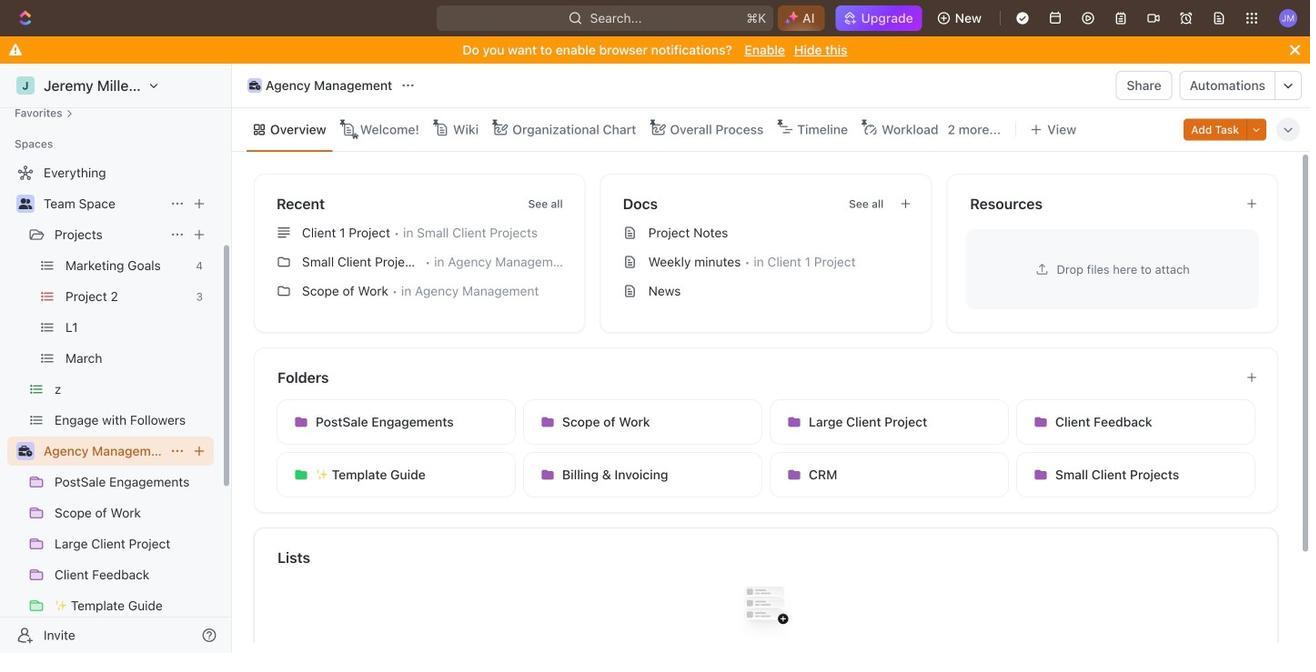 Task type: vqa. For each thing, say whether or not it's contained in the screenshot.
user group icon
yes



Task type: describe. For each thing, give the bounding box(es) containing it.
no lists icon. image
[[730, 572, 802, 645]]

user group image
[[19, 198, 32, 209]]

tree inside sidebar navigation
[[7, 158, 214, 653]]

sidebar navigation
[[0, 64, 236, 653]]

business time image inside 'tree'
[[19, 446, 32, 457]]



Task type: locate. For each thing, give the bounding box(es) containing it.
jeremy miller's workspace, , element
[[16, 76, 35, 95]]

1 horizontal spatial business time image
[[249, 81, 260, 90]]

0 horizontal spatial business time image
[[19, 446, 32, 457]]

business time image
[[249, 81, 260, 90], [19, 446, 32, 457]]

0 vertical spatial business time image
[[249, 81, 260, 90]]

tree
[[7, 158, 214, 653]]

1 vertical spatial business time image
[[19, 446, 32, 457]]



